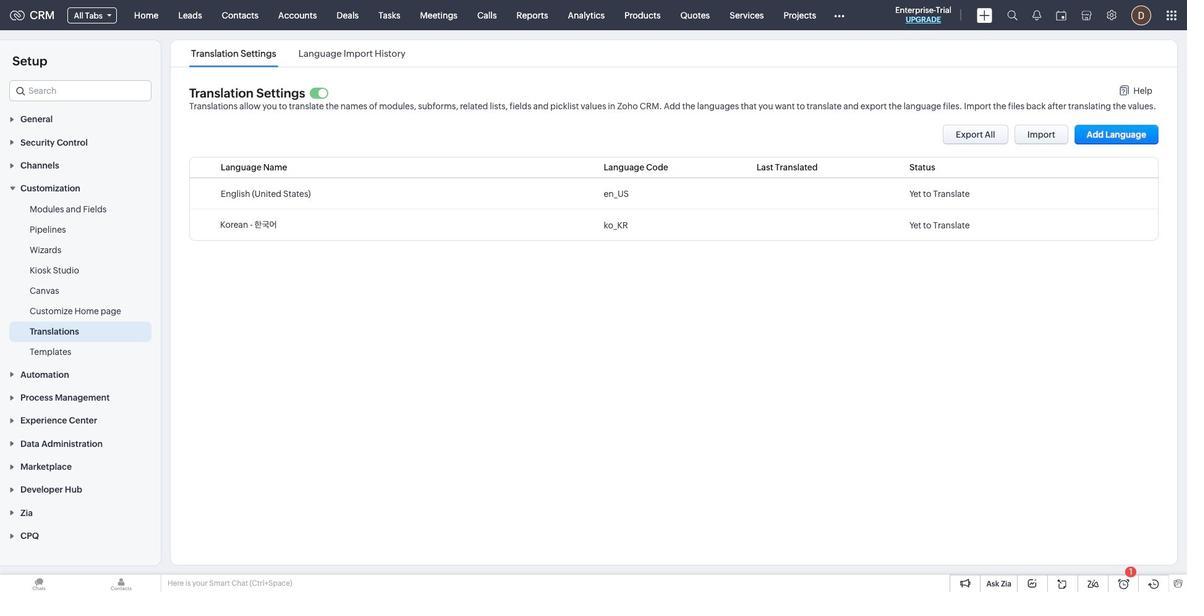 Task type: vqa. For each thing, say whether or not it's contained in the screenshot.
Profile element
yes



Task type: describe. For each thing, give the bounding box(es) containing it.
profile image
[[1132, 5, 1151, 25]]

chats image
[[0, 576, 78, 593]]

create menu element
[[970, 0, 1000, 30]]

signals element
[[1025, 0, 1049, 30]]

Other Modules field
[[826, 5, 853, 25]]

Search text field
[[10, 81, 151, 101]]

signals image
[[1033, 10, 1041, 20]]

logo image
[[10, 10, 25, 20]]



Task type: locate. For each thing, give the bounding box(es) containing it.
search image
[[1007, 10, 1018, 20]]

none field search
[[9, 80, 151, 101]]

create menu image
[[977, 8, 992, 23]]

profile element
[[1124, 0, 1159, 30]]

region
[[0, 200, 161, 363]]

None field
[[60, 5, 124, 26], [9, 80, 151, 101], [60, 5, 124, 26]]

list
[[180, 40, 417, 67]]

search element
[[1000, 0, 1025, 30]]

calendar image
[[1056, 10, 1067, 20]]

contacts image
[[82, 576, 160, 593]]



